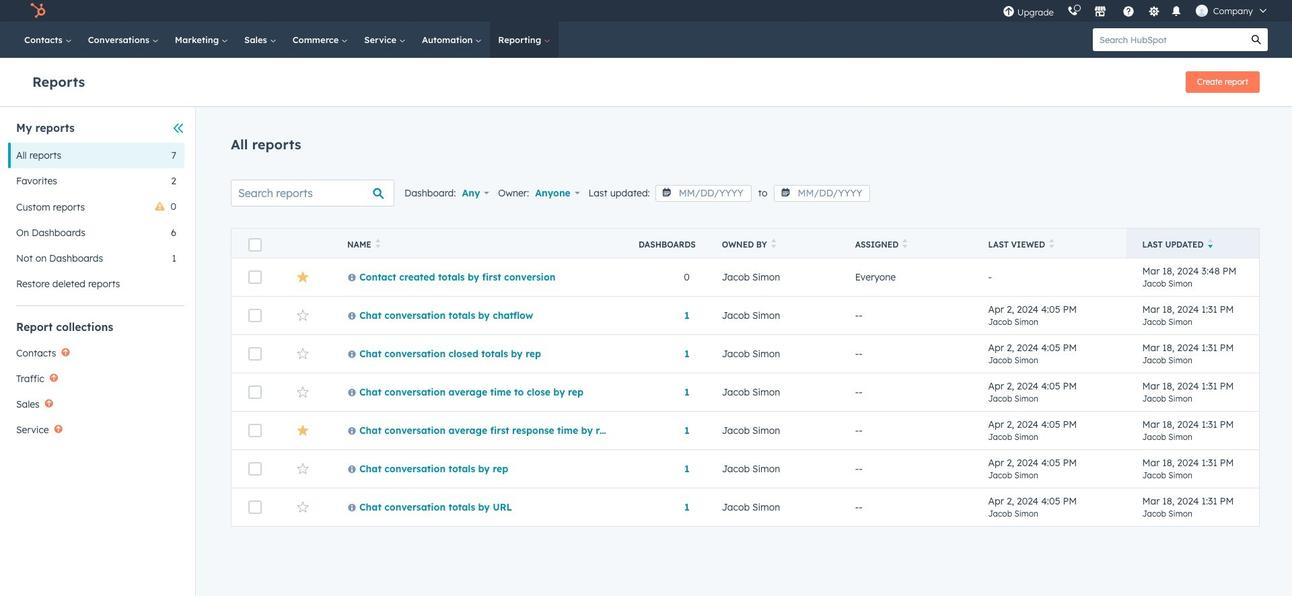 Task type: describe. For each thing, give the bounding box(es) containing it.
2 press to sort. element from the left
[[771, 239, 776, 250]]

descending sort. press to sort ascending. image
[[1208, 239, 1213, 248]]

press to sort. image for fourth press to sort. element from the right
[[375, 239, 381, 248]]

press to sort. image for 1st press to sort. element from right
[[1049, 239, 1054, 248]]

4 press to sort. element from the left
[[1049, 239, 1054, 250]]

jacob simon image
[[1196, 5, 1208, 17]]

MM/DD/YYYY text field
[[655, 185, 752, 202]]

report filters element
[[8, 120, 184, 297]]

press to sort. image
[[771, 239, 776, 248]]

Search reports search field
[[231, 180, 394, 207]]

descending sort. press to sort ascending. element
[[1208, 239, 1213, 250]]

1 press to sort. element from the left
[[375, 239, 381, 250]]



Task type: vqa. For each thing, say whether or not it's contained in the screenshot.
the 'Marketplaces' icon
yes



Task type: locate. For each thing, give the bounding box(es) containing it.
3 press to sort. element from the left
[[903, 239, 908, 250]]

2 press to sort. image from the left
[[903, 239, 908, 248]]

3 press to sort. image from the left
[[1049, 239, 1054, 248]]

1 press to sort. image from the left
[[375, 239, 381, 248]]

MM/DD/YYYY text field
[[774, 185, 871, 202]]

press to sort. element
[[375, 239, 381, 250], [771, 239, 776, 250], [903, 239, 908, 250], [1049, 239, 1054, 250]]

press to sort. image
[[375, 239, 381, 248], [903, 239, 908, 248], [1049, 239, 1054, 248]]

press to sort. image for 2nd press to sort. element from right
[[903, 239, 908, 248]]

2 horizontal spatial press to sort. image
[[1049, 239, 1054, 248]]

menu
[[996, 0, 1276, 22]]

Search HubSpot search field
[[1093, 28, 1245, 51]]

banner
[[32, 67, 1260, 93]]

marketplaces image
[[1094, 6, 1106, 18]]

report collections element
[[8, 320, 184, 443]]

1 horizontal spatial press to sort. image
[[903, 239, 908, 248]]

0 horizontal spatial press to sort. image
[[375, 239, 381, 248]]



